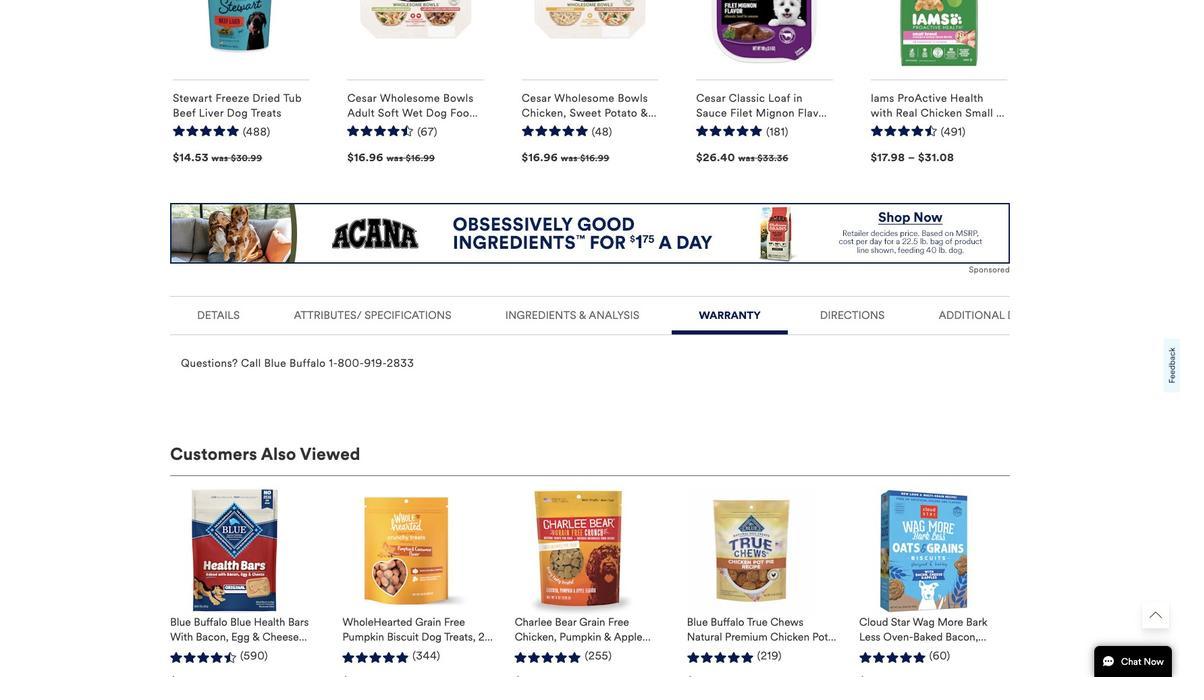 Task type: locate. For each thing, give the bounding box(es) containing it.
sponsored link
[[170, 203, 1010, 276]]

analysis
[[589, 309, 640, 322]]

1 details from the left
[[197, 309, 240, 322]]

1-
[[329, 357, 338, 370]]

details
[[197, 309, 240, 322], [1008, 309, 1050, 322]]

2 details from the left
[[1008, 309, 1050, 322]]

specifications
[[365, 309, 451, 322]]

customers
[[170, 444, 257, 465]]

1 horizontal spatial details
[[1008, 309, 1050, 322]]

customers also viewed
[[170, 444, 360, 465]]

details inside additional details 'button'
[[1008, 309, 1050, 322]]

attributes/
[[294, 309, 362, 322]]

attributes/ specifications button
[[272, 297, 473, 331]]

919-
[[364, 357, 387, 370]]

800-
[[338, 357, 364, 370]]

0 horizontal spatial details
[[197, 309, 240, 322]]

blue
[[264, 357, 286, 370]]

directions button
[[799, 297, 906, 331]]

details inside details button
[[197, 309, 240, 322]]

warranty
[[699, 309, 761, 322]]

details up questions?
[[197, 309, 240, 322]]

buffalo
[[290, 357, 326, 370]]

details right additional
[[1008, 309, 1050, 322]]

&
[[579, 309, 586, 322]]

styled arrow button link
[[1142, 602, 1169, 629]]



Task type: describe. For each thing, give the bounding box(es) containing it.
ingredients & analysis button
[[484, 297, 661, 331]]

sponsored
[[969, 265, 1010, 275]]

additional details
[[939, 309, 1050, 322]]

ingredients & analysis
[[505, 309, 640, 322]]

call
[[241, 357, 261, 370]]

details button
[[176, 297, 261, 331]]

warranty button
[[672, 297, 788, 331]]

ingredients
[[505, 309, 576, 322]]

questions?
[[181, 357, 238, 370]]

scroll to top image
[[1150, 610, 1162, 622]]

additional details button
[[917, 297, 1072, 331]]

viewed
[[300, 444, 360, 465]]

additional
[[939, 309, 1005, 322]]

attributes/ specifications
[[294, 309, 451, 322]]

questions? call blue buffalo 1-800-919-2833
[[181, 357, 414, 370]]

also
[[261, 444, 296, 465]]

2833
[[387, 357, 414, 370]]

product details tab list
[[170, 297, 1072, 394]]

directions
[[820, 309, 885, 322]]



Task type: vqa. For each thing, say whether or not it's contained in the screenshot.
DO REPTILES SMELL? link
no



